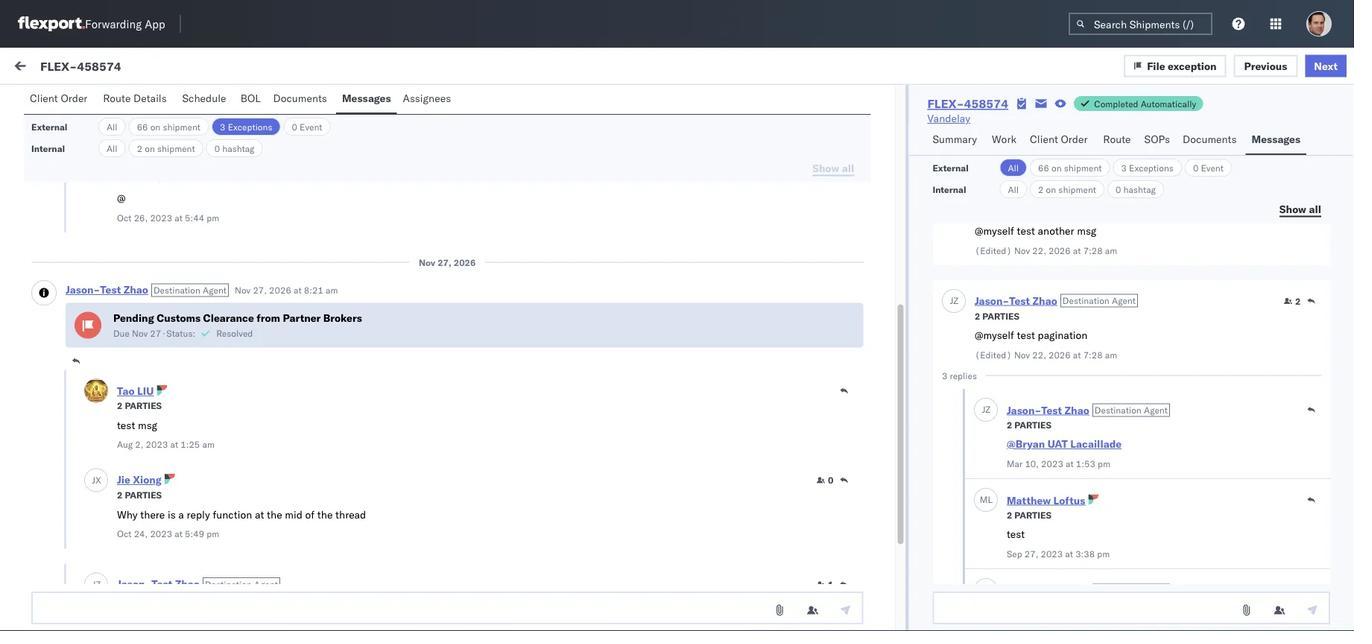 Task type: locate. For each thing, give the bounding box(es) containing it.
at inside @myself test pagination (edited)  nov 22, 2026 at 7:28 am
[[1073, 349, 1081, 360]]

jason-test zhao button for 2 parties button over test-jinhong
[[117, 578, 200, 591]]

2 horizontal spatial internal
[[933, 184, 967, 195]]

1 @myself from the top
[[975, 224, 1014, 237]]

msg inside test msg aug 2, 2023 at 1:25 am
[[138, 419, 157, 432]]

(0) for external (0)
[[66, 95, 85, 108]]

completed
[[1094, 98, 1139, 109]]

458574
[[77, 58, 121, 73], [964, 96, 1009, 111], [1078, 173, 1117, 186], [1078, 471, 1117, 485], [1078, 568, 1117, 581]]

2 parties up test.
[[117, 174, 162, 185]]

0 vertical spatial 2 on shipment
[[137, 143, 195, 154]]

work button
[[986, 126, 1024, 155]]

work right summary button
[[992, 133, 1017, 146]]

documents right sops button
[[1183, 133, 1237, 146]]

route
[[103, 92, 131, 105], [1104, 133, 1131, 146]]

1 horizontal spatial exceptions
[[1129, 162, 1174, 173]]

1 horizontal spatial hashtag
[[1124, 184, 1156, 195]]

devan
[[271, 567, 299, 580]]

test up @myself test pagination (edited)  nov 22, 2026 at 7:28 am
[[1009, 294, 1030, 307]]

5:49
[[185, 529, 204, 540]]

shipment
[[163, 121, 201, 132], [157, 143, 195, 154], [1064, 162, 1102, 173], [1059, 184, 1097, 195], [319, 612, 363, 625]]

exception: unknown customs
[[47, 388, 196, 401]]

work
[[145, 61, 169, 74], [992, 133, 1017, 146]]

1 vertical spatial hashtag
[[1124, 184, 1156, 195]]

flex- 458574 down 3:38
[[1046, 568, 1117, 581]]

2 pm from the top
[[553, 240, 569, 253]]

that
[[144, 567, 163, 580], [404, 582, 423, 595]]

0 horizontal spatial 1
[[807, 159, 813, 170]]

are notifying you that your shipment, k & k, devan often occurs when unloading cargo takes longer than expected. please note that this may impact your shipment's final delivery date. we appreciate your understanding and will update you with the status of your shipment as soon as
[[45, 567, 423, 625]]

pm inside "why there is a reply function at the mid of the thread oct 24, 2023 at 5:49 pm"
[[207, 529, 219, 540]]

66
[[137, 121, 148, 132], [1038, 162, 1050, 173]]

1 vertical spatial msg
[[138, 419, 157, 432]]

1 horizontal spatial 27,
[[438, 257, 452, 268]]

of down the we
[[283, 612, 293, 625]]

work up external (0)
[[43, 57, 81, 78]]

with down devan
[[157, 500, 177, 513]]

2 for 2 parties button over test-jinhong
[[117, 594, 123, 606]]

66 on shipment
[[137, 121, 201, 132], [1038, 162, 1102, 173]]

22, inside @myself test another msg (edited)  nov 22, 2026 at 7:28 am
[[1032, 245, 1046, 256]]

0 vertical spatial 2023,
[[496, 173, 525, 186]]

pm inside the @ oct 26, 2023 at 5:44 pm
[[207, 212, 219, 224]]

1 vertical spatial j z
[[982, 404, 990, 415]]

1 button
[[796, 158, 813, 170], [816, 579, 834, 591]]

1 vertical spatial 7:28
[[1083, 349, 1103, 360]]

nov inside @myself test pagination (edited)  nov 22, 2026 at 7:28 am
[[1014, 349, 1030, 360]]

3 down route button
[[1121, 162, 1127, 173]]

am right 1:25
[[202, 439, 215, 451]]

omkar for notifying
[[72, 542, 104, 555]]

destination for "jason-test zhao" "button" for 2 parties button over test-jinhong
[[205, 579, 252, 590]]

flex-458574 link
[[928, 96, 1009, 111]]

1 2023, from the top
[[496, 173, 525, 186]]

message for message
[[46, 129, 82, 141]]

am inside test msg aug 2, 2023 at 1:25 am
[[202, 439, 215, 451]]

0 vertical spatial documents
[[273, 92, 327, 105]]

savant for you
[[106, 542, 139, 555]]

1 pm from the top
[[553, 173, 569, 186]]

messages for the leftmost messages button
[[342, 92, 391, 105]]

client right the 'work' button
[[1030, 133, 1058, 146]]

client order right the 'work' button
[[1030, 133, 1088, 146]]

@myself left another
[[975, 224, 1014, 237]]

omkar for unknown
[[72, 363, 104, 376]]

jason-test zhao button up uat
[[1007, 404, 1089, 417]]

on up omkar savant button on the top left
[[145, 143, 155, 154]]

1366815
[[1078, 307, 1123, 321]]

2 on shipment up another
[[1038, 184, 1097, 195]]

m
[[980, 494, 988, 505]]

2023 down uat
[[1041, 458, 1063, 469]]

documents for documents button to the left
[[273, 92, 327, 105]]

2 exception: from the top
[[47, 470, 100, 483]]

external
[[24, 95, 63, 108], [31, 121, 67, 132], [933, 162, 969, 173]]

0 horizontal spatial documents
[[273, 92, 327, 105]]

zhao up @bryan uat lacaillade
[[1065, 404, 1089, 417]]

0 horizontal spatial will
[[136, 612, 152, 625]]

omkar savant for floats
[[72, 296, 139, 309]]

lacaillade
[[1070, 438, 1122, 451]]

2023, for 7:00
[[496, 240, 525, 253]]

None text field
[[31, 592, 863, 625], [933, 592, 1331, 625], [31, 592, 863, 625], [933, 592, 1331, 625]]

xiong
[[133, 474, 162, 487]]

1 (edited) from the top
[[975, 245, 1012, 256]]

pending customs clearance from partner brokers
[[113, 312, 362, 325]]

am inside @myself test pagination (edited)  nov 22, 2026 at 7:28 am
[[1105, 349, 1117, 360]]

0 horizontal spatial msg
[[138, 419, 157, 432]]

your
[[259, 254, 280, 267], [122, 321, 142, 334], [165, 567, 186, 580], [122, 597, 143, 610], [360, 597, 381, 610], [296, 612, 316, 625]]

2 vertical spatial flex- 458574
[[1046, 568, 1117, 581]]

0 vertical spatial 66
[[137, 121, 148, 132]]

2026
[[1048, 245, 1071, 256], [454, 257, 476, 268], [269, 285, 291, 296], [1048, 349, 1071, 360]]

commendation
[[102, 254, 173, 267]]

2 parties button down jie xiong button
[[117, 489, 162, 502]]

bol
[[241, 92, 261, 105]]

test-jinhong
[[117, 613, 177, 626]]

order down "my work"
[[61, 92, 88, 105]]

1 exception: from the top
[[47, 388, 100, 401]]

shipment up omkar savant destination agent
[[157, 143, 195, 154]]

documents button
[[267, 85, 336, 114], [1177, 126, 1246, 155]]

import
[[111, 61, 142, 74]]

0 vertical spatial event
[[300, 121, 322, 132]]

file
[[1147, 59, 1166, 72]]

test inside @myself test pagination (edited)  nov 22, 2026 at 7:28 am
[[1017, 329, 1035, 342]]

1 vertical spatial exception:
[[47, 470, 100, 483]]

pm right the "7:22"
[[553, 173, 569, 186]]

1 vertical spatial 0 hashtag
[[1116, 184, 1156, 195]]

1 vertical spatial flex- 458574
[[1046, 471, 1117, 485]]

jason- down sep
[[1007, 584, 1041, 597]]

1 flex- 458574 from the top
[[1046, 173, 1117, 186]]

z for jason-
[[985, 404, 990, 415]]

2 parties down matthew
[[1007, 509, 1051, 521]]

2 vertical spatial 27,
[[1024, 548, 1038, 559]]

1 omkar savant from the top
[[72, 161, 139, 174]]

will left update
[[136, 612, 152, 625]]

flex- 458574 for latent messaging test.
[[1046, 173, 1117, 186]]

with down the final
[[210, 612, 231, 625]]

1 horizontal spatial 3
[[942, 370, 947, 381]]

all button
[[98, 118, 126, 136], [98, 139, 126, 157], [1000, 159, 1027, 177], [1000, 180, 1027, 198]]

savant for filing
[[106, 228, 139, 242]]

message list button
[[167, 88, 244, 117]]

@myself up replies
[[975, 329, 1014, 342]]

pm right 7:00
[[553, 240, 569, 253]]

0 horizontal spatial messages
[[342, 92, 391, 105]]

2 parties button for function
[[117, 489, 162, 502]]

jason- up the test-
[[117, 578, 152, 591]]

1 22, from the top
[[1032, 245, 1046, 256]]

0 inside button
[[828, 475, 834, 486]]

pm
[[553, 173, 569, 186], [553, 240, 569, 253]]

1 vertical spatial work
[[992, 133, 1017, 146]]

am up 1366815
[[1105, 245, 1117, 256]]

your down please
[[360, 597, 381, 610]]

1 vertical spatial @myself
[[975, 329, 1014, 342]]

2 @myself from the top
[[975, 329, 1014, 342]]

shipment down appreciate
[[319, 612, 363, 625]]

client down "my work"
[[30, 92, 58, 105]]

4 omkar savant from the top
[[72, 363, 139, 376]]

test inside test msg aug 2, 2023 at 1:25 am
[[117, 419, 135, 432]]

0 vertical spatial a
[[94, 254, 100, 267]]

2 parties button for at
[[117, 399, 162, 412]]

0 vertical spatial 26,
[[477, 173, 493, 186]]

z for m
[[953, 295, 958, 306]]

2 for 2 parties button over @bryan
[[1007, 419, 1012, 430]]

6 omkar savant from the top
[[72, 542, 139, 555]]

1 vertical spatial and
[[116, 612, 134, 625]]

hashtag down list
[[222, 143, 255, 154]]

that up unloading
[[144, 567, 163, 580]]

0 vertical spatial with
[[157, 500, 177, 513]]

2 parties for 3:38
[[1007, 509, 1051, 521]]

zhao up pagination in the right of the page
[[1032, 294, 1057, 307]]

oct down '@'
[[117, 212, 132, 224]]

1 horizontal spatial and
[[136, 500, 154, 513]]

27, for nov 27, 2026
[[438, 257, 452, 268]]

test
[[100, 284, 121, 297], [1009, 294, 1030, 307], [1041, 404, 1062, 417], [152, 578, 172, 591], [1041, 584, 1062, 597]]

and right deal
[[136, 500, 154, 513]]

3 down list
[[220, 121, 226, 132]]

66 down related at the right top
[[1038, 162, 1050, 173]]

pm for 7:00
[[553, 240, 569, 253]]

messages for messages button to the bottom
[[1252, 133, 1301, 146]]

edt for oct 26, 2023, 7:22 pm edt
[[572, 173, 591, 186]]

2 parties button for 3:38
[[1007, 508, 1051, 521]]

1 horizontal spatial order
[[1061, 133, 1088, 146]]

the right we
[[317, 508, 333, 521]]

(0) inside button
[[139, 95, 159, 108]]

0 vertical spatial msg
[[1077, 224, 1096, 237]]

0 vertical spatial (edited)
[[975, 245, 1012, 256]]

0 vertical spatial and
[[136, 500, 154, 513]]

of
[[305, 508, 315, 521], [283, 612, 293, 625]]

2 parties for at
[[117, 401, 162, 412]]

0 horizontal spatial flex-458574
[[40, 58, 121, 73]]

nov inside @myself test another msg (edited)  nov 22, 2026 at 7:28 am
[[1014, 245, 1030, 256]]

2023, for 7:22
[[496, 173, 525, 186]]

2 parties up @bryan
[[1007, 419, 1051, 430]]

(edited)
[[975, 245, 1012, 256], [975, 349, 1012, 360]]

3 omkar savant from the top
[[72, 296, 139, 309]]

agent inside omkar savant destination agent
[[242, 158, 266, 169]]

2,
[[135, 439, 143, 451]]

the
[[267, 508, 282, 521], [317, 508, 333, 521], [233, 612, 249, 625]]

2 for at 2 parties button
[[117, 401, 123, 412]]

1:25
[[181, 439, 200, 451]]

1 horizontal spatial will
[[319, 500, 335, 513]]

4 resize handle column header from the left
[[1316, 124, 1334, 631]]

exception: for exception: warehouse devan
[[47, 470, 100, 483]]

7:28
[[1083, 245, 1103, 256], [1083, 349, 1103, 360]]

j for why
[[92, 475, 95, 486]]

2 horizontal spatial z
[[985, 404, 990, 415]]

omkar savant for am
[[72, 228, 139, 242]]

messages button up show at top
[[1246, 126, 1307, 155]]

@myself inside @myself test another msg (edited)  nov 22, 2026 at 7:28 am
[[975, 224, 1014, 237]]

1 7:28 from the top
[[1083, 245, 1103, 256]]

2 vertical spatial j z
[[92, 579, 101, 590]]

resolved
[[216, 328, 253, 340]]

jason- up @bryan
[[1007, 404, 1041, 417]]

matthew loftus button
[[1007, 494, 1085, 507]]

Search Shipments (/) text field
[[1069, 13, 1213, 35]]

msg up flex- 1854269 at the top of the page
[[1077, 224, 1096, 237]]

2 parties button for 5:44
[[117, 172, 162, 185]]

external down summary button
[[933, 162, 969, 173]]

0 vertical spatial will
[[319, 500, 335, 513]]

0 vertical spatial that
[[144, 567, 163, 580]]

1 vertical spatial message
[[46, 129, 82, 141]]

exception: for exception: unknown customs
[[47, 388, 100, 401]]

work right related at the right top
[[1081, 129, 1100, 141]]

5 omkar savant from the top
[[72, 445, 139, 458]]

messages button left assignees
[[336, 85, 397, 114]]

1 horizontal spatial with
[[210, 612, 231, 625]]

0 vertical spatial -
[[320, 85, 327, 98]]

omkar savant up notifying on the bottom of page
[[72, 542, 139, 555]]

0 vertical spatial this
[[180, 500, 198, 513]]

1 horizontal spatial messages
[[1252, 133, 1301, 146]]

flex-458574 up vandelay
[[928, 96, 1009, 111]]

0 vertical spatial flex- 458574
[[1046, 173, 1117, 186]]

@myself for another
[[975, 224, 1014, 237]]

@myself inside @myself test pagination (edited)  nov 22, 2026 at 7:28 am
[[975, 329, 1014, 342]]

a inside "why there is a reply function at the mid of the thread oct 24, 2023 at 5:49 pm"
[[178, 508, 184, 521]]

2 parties button down tao liu
[[117, 399, 162, 412]]

latent messaging test.
[[45, 187, 152, 200]]

at left 3:38
[[1065, 548, 1073, 559]]

message inside message list button
[[173, 95, 217, 108]]

pm right 1:53
[[1098, 458, 1110, 469]]

1 horizontal spatial as
[[405, 612, 416, 625]]

j z for jason-
[[982, 404, 990, 415]]

and
[[136, 500, 154, 513], [116, 612, 134, 625]]

1 horizontal spatial msg
[[1077, 224, 1096, 237]]

(0)
[[66, 95, 85, 108], [139, 95, 159, 108]]

2 horizontal spatial 27,
[[1024, 548, 1038, 559]]

1 horizontal spatial j z
[[950, 295, 958, 306]]

0 vertical spatial external
[[24, 95, 63, 108]]

omkar up notifying on the bottom of page
[[72, 542, 104, 555]]

internal inside button
[[100, 95, 136, 108]]

26, for oct 26, 2023, 7:22 pm edt
[[477, 173, 493, 186]]

z
[[953, 295, 958, 306], [985, 404, 990, 415], [96, 579, 101, 590]]

from
[[257, 312, 280, 325]]

zhao for 2 parties button for 22,
[[1032, 294, 1057, 307]]

2026 down another
[[1048, 245, 1071, 256]]

liu
[[137, 385, 154, 398]]

3 exceptions down sops button
[[1121, 162, 1174, 173]]

at inside @myself test another msg (edited)  nov 22, 2026 at 7:28 am
[[1073, 245, 1081, 256]]

1 horizontal spatial work
[[992, 133, 1017, 146]]

omkar savant for unknown
[[72, 363, 139, 376]]

2023 inside test msg aug 2, 2023 at 1:25 am
[[146, 439, 168, 451]]

test for 2 parties button over @bryan
[[1041, 404, 1062, 417]]

3 resize handle column header from the left
[[1022, 124, 1040, 631]]

(0) inside button
[[66, 95, 85, 108]]

savant up commendation
[[106, 228, 139, 242]]

omkar savant up tao
[[72, 363, 139, 376]]

1 vertical spatial with
[[210, 612, 231, 625]]

savant for customs
[[106, 363, 139, 376]]

with inside "are notifying you that your shipment, k & k, devan often occurs when unloading cargo takes longer than expected. please note that this may impact your shipment's final delivery date. we appreciate your understanding and will update you with the status of your shipment as soon as"
[[210, 612, 231, 625]]

route button
[[1098, 126, 1139, 155]]

1 vertical spatial that
[[404, 582, 423, 595]]

destination
[[193, 158, 240, 169], [153, 285, 200, 296], [1062, 295, 1109, 306], [1094, 405, 1141, 416], [205, 579, 252, 590], [1094, 585, 1141, 596]]

this inside "are notifying you that your shipment, k & k, devan often occurs when unloading cargo takes longer than expected. please note that this may impact your shipment's final delivery date. we appreciate your understanding and will update you with the status of your shipment as soon as"
[[45, 597, 63, 610]]

waka
[[172, 321, 198, 334]]

2023 right 2,
[[146, 439, 168, 451]]

oct
[[457, 173, 474, 186], [117, 212, 132, 224], [457, 240, 474, 253], [117, 529, 132, 540]]

@ oct 26, 2023 at 5:44 pm
[[117, 192, 219, 224]]

loftus
[[1053, 494, 1085, 507]]

shipment inside "are notifying you that your shipment, k & k, devan often occurs when unloading cargo takes longer than expected. please note that this may impact your shipment's final delivery date. we appreciate your understanding and will update you with the status of your shipment as soon as"
[[319, 612, 363, 625]]

client order button down "my work"
[[24, 85, 97, 114]]

with inside deal and with this contract established, we will create partnership.
[[157, 500, 177, 513]]

0 horizontal spatial j z
[[92, 579, 101, 590]]

on down information-
[[150, 121, 160, 132]]

parties
[[125, 174, 162, 185], [982, 310, 1019, 322], [125, 401, 162, 412], [1014, 419, 1051, 430], [125, 490, 162, 501], [1014, 509, 1051, 521], [125, 594, 162, 606]]

2 parties down jie xiong button
[[117, 490, 162, 501]]

jason-test zhao button up floats
[[66, 284, 148, 297]]

1 button for zhao
[[816, 579, 834, 591]]

1 vertical spatial -
[[752, 173, 758, 186]]

2 22, from the top
[[1032, 349, 1046, 360]]

x
[[95, 475, 101, 486]]

bol button
[[235, 85, 267, 114]]

0 vertical spatial messages
[[342, 92, 391, 105]]

2 omkar savant from the top
[[72, 228, 139, 242]]

1 edt from the top
[[572, 173, 591, 186]]

j for @myself
[[950, 295, 953, 306]]

1 vertical spatial 2023,
[[496, 240, 525, 253]]

details
[[133, 92, 167, 105]]

zhao for 2 parties button over test-jinhong
[[175, 578, 200, 591]]

nov 27, 2026 at 8:21 am
[[235, 285, 338, 296]]

will inside "are notifying you that your shipment, k & k, devan often occurs when unloading cargo takes longer than expected. please note that this may impact your shipment's final delivery date. we appreciate your understanding and will update you with the status of your shipment as soon as"
[[136, 612, 152, 625]]

@
[[117, 192, 126, 205]]

customs
[[157, 312, 201, 325], [152, 388, 196, 401]]

0 vertical spatial 66 on shipment
[[137, 121, 201, 132]]

2 (0) from the left
[[139, 95, 159, 108]]

thread
[[335, 508, 366, 521]]

route for route
[[1104, 133, 1131, 146]]

3 exceptions down bol 'button'
[[220, 121, 272, 132]]

omkar up floats
[[72, 296, 104, 309]]

resize handle column header
[[433, 124, 451, 631], [727, 124, 745, 631], [1022, 124, 1040, 631], [1316, 124, 1334, 631]]

msg up 2,
[[138, 419, 157, 432]]

2 edt from the top
[[572, 240, 591, 253]]

10,
[[1025, 458, 1039, 469]]

2 for 2 parties button associated with function
[[117, 490, 123, 501]]

am
[[1105, 245, 1117, 256], [51, 254, 65, 267], [326, 285, 338, 296], [1105, 349, 1117, 360], [202, 439, 215, 451]]

omkar savant up messaging
[[72, 161, 139, 174]]

documents right delay:
[[273, 92, 327, 105]]

0 horizontal spatial 27,
[[253, 285, 267, 296]]

27,
[[438, 257, 452, 268], [253, 285, 267, 296], [1024, 548, 1038, 559]]

1 horizontal spatial 1
[[828, 580, 834, 591]]

0 vertical spatial pm
[[553, 173, 569, 186]]

27, inside test sep 27, 2023 at 3:38 pm
[[1024, 548, 1038, 559]]

destination down i am filing a commendation report to improve your morale!
[[153, 285, 200, 296]]

contract
[[200, 500, 240, 513]]

1 (0) from the left
[[66, 95, 85, 108]]

0 vertical spatial exception:
[[47, 388, 100, 401]]

jason-test zhao button down test sep 27, 2023 at 3:38 pm
[[1007, 584, 1089, 597]]

pm
[[207, 212, 219, 224], [1098, 458, 1110, 469], [207, 529, 219, 540], [1097, 548, 1110, 559]]

flex- 458574 down 1:53
[[1046, 471, 1117, 485]]

a for reply
[[178, 508, 184, 521]]

1 horizontal spatial client order button
[[1024, 126, 1098, 155]]

information-
[[113, 101, 166, 113]]

0 vertical spatial route
[[103, 92, 131, 105]]

2026 down pagination in the right of the page
[[1048, 349, 1071, 360]]

jason-test zhao button up shipment's
[[117, 578, 200, 591]]

jason-test zhao destination agent down 3:38
[[1007, 584, 1168, 597]]

flex- down mar 10, 2023 at 1:53 pm
[[1046, 471, 1078, 485]]

next
[[1314, 59, 1338, 72]]

1 horizontal spatial that
[[404, 582, 423, 595]]

2 2023, from the top
[[496, 240, 525, 253]]

2 parties
[[117, 174, 162, 185], [975, 310, 1019, 322], [117, 401, 162, 412], [1007, 419, 1051, 430], [117, 490, 162, 501], [1007, 509, 1051, 521], [117, 594, 162, 606]]

omkar
[[117, 157, 151, 170], [72, 161, 104, 174], [72, 228, 104, 242], [72, 296, 104, 309], [72, 363, 104, 376], [72, 445, 104, 458], [72, 542, 104, 555]]

am inside @myself test another msg (edited)  nov 22, 2026 at 7:28 am
[[1105, 245, 1117, 256]]

flexport. image
[[18, 16, 85, 31]]

oct inside the @ oct 26, 2023 at 5:44 pm
[[117, 212, 132, 224]]

(edited) inside @myself test another msg (edited)  nov 22, 2026 at 7:28 am
[[975, 245, 1012, 256]]

message for message list
[[173, 95, 217, 108]]

0 vertical spatial order
[[61, 92, 88, 105]]

1 vertical spatial 66 on shipment
[[1038, 162, 1102, 173]]

1 horizontal spatial documents
[[1183, 133, 1237, 146]]

are
[[62, 567, 77, 580]]

the inside "are notifying you that your shipment, k & k, devan often occurs when unloading cargo takes longer than expected. please note that this may impact your shipment's final delivery date. we appreciate your understanding and will update you with the status of your shipment as soon as"
[[233, 612, 249, 625]]

omkar for am
[[72, 228, 104, 242]]

0 vertical spatial j z
[[950, 295, 958, 306]]

test
[[1017, 224, 1035, 237], [1017, 329, 1035, 342], [117, 419, 135, 432], [1007, 528, 1025, 541]]

related work item/shipment
[[1047, 129, 1163, 141]]

2 as from the left
[[405, 612, 416, 625]]

test inside test sep 27, 2023 at 3:38 pm
[[1007, 528, 1025, 541]]

client order down "my work"
[[30, 92, 88, 105]]

2 parties for 5:44
[[117, 174, 162, 185]]

0 vertical spatial customs
[[157, 312, 201, 325]]

1 vertical spatial documents
[[1183, 133, 1237, 146]]

- inside (air recovery) schedule delay: terminal - cargo availability delay information-only
[[320, 85, 327, 98]]

takes
[[213, 582, 238, 595]]

a right filing at top left
[[94, 254, 100, 267]]

0 vertical spatial z
[[953, 295, 958, 306]]

app
[[145, 17, 165, 31]]

0 vertical spatial exceptions
[[228, 121, 272, 132]]

2 (edited) from the top
[[975, 349, 1012, 360]]

3:38
[[1075, 548, 1095, 559]]

0 vertical spatial 1 button
[[796, 158, 813, 170]]

0 hashtag down route button
[[1116, 184, 1156, 195]]

pm right 5:44
[[207, 212, 219, 224]]

3 flex- 458574 from the top
[[1046, 568, 1117, 581]]

parties for 5:44
[[125, 174, 162, 185]]

client order
[[30, 92, 88, 105], [1030, 133, 1088, 146]]

pm right 5:49
[[207, 529, 219, 540]]

2 on shipment
[[137, 143, 195, 154], [1038, 184, 1097, 195]]

whatever
[[45, 321, 89, 334]]

test down test sep 27, 2023 at 3:38 pm
[[1041, 584, 1062, 597]]

2 7:28 from the top
[[1083, 349, 1103, 360]]

test for 2 parties button for 22,
[[1009, 294, 1030, 307]]

7:28 down pagination in the right of the page
[[1083, 349, 1103, 360]]

0 vertical spatial message
[[173, 95, 217, 108]]

edt right 7:00
[[572, 240, 591, 253]]

458574 up vandelay
[[964, 96, 1009, 111]]

1 vertical spatial a
[[178, 508, 184, 521]]

0 vertical spatial internal
[[100, 95, 136, 108]]

2026 inside @myself test pagination (edited)  nov 22, 2026 at 7:28 am
[[1048, 349, 1071, 360]]



Task type: vqa. For each thing, say whether or not it's contained in the screenshot.
External
yes



Task type: describe. For each thing, give the bounding box(es) containing it.
0 horizontal spatial is
[[68, 500, 76, 513]]

458574 down 1:53
[[1078, 471, 1117, 485]]

note
[[381, 582, 402, 595]]

delay
[[421, 85, 449, 98]]

2026 up from
[[269, 285, 291, 296]]

1 horizontal spatial documents button
[[1177, 126, 1246, 155]]

omkar for floats
[[72, 296, 104, 309]]

internal (0) button
[[94, 88, 167, 117]]

24,
[[134, 529, 148, 540]]

omkar savant for notifying
[[72, 542, 139, 555]]

flex- up vandelay
[[928, 96, 964, 111]]

at right function
[[255, 508, 264, 521]]

pm inside test sep 27, 2023 at 3:38 pm
[[1097, 548, 1110, 559]]

boat!
[[145, 321, 169, 334]]

filing
[[68, 254, 91, 267]]

2 parties for function
[[117, 490, 162, 501]]

0 horizontal spatial client order
[[30, 92, 88, 105]]

shipment's
[[146, 597, 197, 610]]

0 vertical spatial 3
[[220, 121, 226, 132]]

2 flex- 458574 from the top
[[1046, 471, 1117, 485]]

0 horizontal spatial documents button
[[267, 85, 336, 114]]

1 horizontal spatial 66 on shipment
[[1038, 162, 1102, 173]]

1 vertical spatial messages button
[[1246, 126, 1307, 155]]

i
[[45, 254, 48, 267]]

2 parties button up test-jinhong
[[117, 593, 162, 606]]

your up the test-
[[122, 597, 143, 610]]

jason- for 2 parties button over @bryan
[[1007, 404, 1041, 417]]

am right 8:21
[[326, 285, 338, 296]]

1 vertical spatial 1
[[828, 580, 834, 591]]

replies
[[950, 370, 977, 381]]

1 vertical spatial external
[[31, 121, 67, 132]]

oct 26, 2023, 7:00 pm edt
[[457, 240, 591, 253]]

and inside "are notifying you that your shipment, k & k, devan often occurs when unloading cargo takes longer than expected. please note that this may impact your shipment's final delivery date. we appreciate your understanding and will update you with the status of your shipment as soon as"
[[116, 612, 134, 625]]

k,
[[258, 567, 268, 580]]

2 parties button up @bryan
[[1007, 418, 1051, 431]]

all
[[1309, 202, 1322, 215]]

morale!
[[282, 254, 318, 267]]

schedule inside button
[[182, 92, 226, 105]]

2 parties for 22,
[[975, 310, 1019, 322]]

2026 down oct 26, 2023, 7:00 pm edt
[[454, 257, 476, 268]]

1 horizontal spatial 3 exceptions
[[1121, 162, 1174, 173]]

1 vertical spatial 0 event
[[1193, 162, 1224, 173]]

schedule inside (air recovery) schedule delay: terminal - cargo availability delay information-only
[[193, 85, 239, 98]]

work for my
[[43, 57, 81, 78]]

oct inside "why there is a reply function at the mid of the thread oct 24, 2023 at 5:49 pm"
[[117, 529, 132, 540]]

a for commendation
[[94, 254, 100, 267]]

jason- for 2 parties button for 22,
[[975, 294, 1009, 307]]

partner
[[283, 312, 321, 325]]

omkar up test.
[[117, 157, 151, 170]]

1 vertical spatial exceptions
[[1129, 162, 1174, 173]]

is inside "why there is a reply function at the mid of the thread oct 24, 2023 at 5:49 pm"
[[168, 508, 176, 521]]

1 horizontal spatial flex-458574
[[928, 96, 1009, 111]]

1 vertical spatial 2 on shipment
[[1038, 184, 1097, 195]]

flex- 458574 for that
[[1046, 568, 1117, 581]]

brokers
[[323, 312, 362, 325]]

2 parties button for 22,
[[975, 309, 1019, 322]]

0 vertical spatial client order button
[[24, 85, 97, 114]]

occurs
[[72, 582, 104, 595]]

j x
[[92, 475, 101, 486]]

@bryan
[[1007, 438, 1045, 451]]

0 horizontal spatial messages button
[[336, 85, 397, 114]]

1 vertical spatial client order
[[1030, 133, 1088, 146]]

function
[[213, 508, 252, 521]]

tao liu button
[[117, 385, 154, 398]]

route for route details
[[103, 92, 131, 105]]

status
[[251, 612, 281, 625]]

1 vertical spatial order
[[1061, 133, 1088, 146]]

your down the we
[[296, 612, 316, 625]]

test up pending
[[100, 284, 121, 297]]

flex- down @myself test pagination (edited)  nov 22, 2026 at 7:28 am
[[1046, 382, 1078, 395]]

0 horizontal spatial 0 hashtag
[[214, 143, 255, 154]]

zhao down 3:38
[[1065, 584, 1089, 597]]

mid
[[285, 508, 303, 521]]

than
[[273, 582, 295, 595]]

1 horizontal spatial you
[[191, 612, 208, 625]]

parties for function
[[125, 490, 162, 501]]

test for 2 parties button over test-jinhong
[[152, 578, 172, 591]]

1 vertical spatial client order button
[[1024, 126, 1098, 155]]

clearance
[[203, 312, 254, 325]]

@bryan uat lacaillade
[[1007, 438, 1122, 451]]

at left 8:21
[[294, 285, 302, 296]]

flex- down 3:38
[[1046, 568, 1078, 581]]

at inside test msg aug 2, 2023 at 1:25 am
[[170, 439, 178, 451]]

and inside deal and with this contract established, we will create partnership.
[[136, 500, 154, 513]]

unloading
[[135, 582, 182, 595]]

2023 inside "why there is a reply function at the mid of the thread oct 24, 2023 at 5:49 pm"
[[150, 529, 172, 540]]

longer
[[241, 582, 271, 595]]

2 parties up test-jinhong
[[117, 594, 162, 606]]

partnership.
[[45, 515, 103, 528]]

jie xiong
[[117, 474, 162, 487]]

am right i
[[51, 254, 65, 267]]

will inside deal and with this contract established, we will create partnership.
[[319, 500, 335, 513]]

sops button
[[1139, 126, 1177, 155]]

pagination
[[1038, 329, 1088, 342]]

previous button
[[1234, 55, 1298, 77]]

file exception
[[1147, 59, 1217, 72]]

pending
[[113, 312, 154, 325]]

7:28 inside @myself test pagination (edited)  nov 22, 2026 at 7:28 am
[[1083, 349, 1103, 360]]

458574 down route button
[[1078, 173, 1117, 186]]

assignees button
[[397, 85, 460, 114]]

&
[[248, 567, 255, 580]]

destination for "jason-test zhao" "button" below test sep 27, 2023 at 3:38 pm
[[1094, 585, 1141, 596]]

recovery)
[[137, 85, 190, 98]]

0 horizontal spatial work
[[145, 61, 169, 74]]

parties for 22,
[[982, 310, 1019, 322]]

omkar savant for messaging
[[72, 161, 139, 174]]

458574 up the (air
[[77, 58, 121, 73]]

1 vertical spatial 3
[[1121, 162, 1127, 173]]

2023 inside the @ oct 26, 2023 at 5:44 pm
[[150, 212, 172, 224]]

omkar savant button
[[117, 157, 187, 170]]

savant for your
[[106, 296, 139, 309]]

pm for 7:22
[[553, 173, 569, 186]]

savant up the @ oct 26, 2023 at 5:44 pm
[[153, 157, 187, 170]]

test inside @myself test another msg (edited)  nov 22, 2026 at 7:28 am
[[1017, 224, 1035, 237]]

terminal
[[274, 85, 318, 98]]

at inside test sep 27, 2023 at 3:38 pm
[[1065, 548, 1073, 559]]

jason-test zhao button for 2 parties button over @bryan
[[1007, 404, 1089, 417]]

update
[[155, 612, 188, 625]]

1 button for destination
[[796, 158, 813, 170]]

route details
[[103, 92, 167, 105]]

devan
[[161, 470, 192, 483]]

(0) for internal (0)
[[139, 95, 159, 108]]

savant up exception: warehouse devan on the left
[[106, 445, 139, 458]]

to
[[207, 254, 216, 267]]

0 horizontal spatial exceptions
[[228, 121, 272, 132]]

1 horizontal spatial the
[[267, 508, 282, 521]]

27, for nov 27, 2026 at 8:21 am
[[253, 285, 267, 296]]

0 horizontal spatial client
[[30, 92, 58, 105]]

0 horizontal spatial order
[[61, 92, 88, 105]]

forwarding app link
[[18, 16, 165, 31]]

2 resize handle column header from the left
[[727, 124, 745, 631]]

parties for 3:38
[[1014, 509, 1051, 521]]

shipment up another
[[1059, 184, 1097, 195]]

your left "morale!"
[[259, 254, 280, 267]]

omkar up j x
[[72, 445, 104, 458]]

1 horizontal spatial 0 hashtag
[[1116, 184, 1156, 195]]

22, inside @myself test pagination (edited)  nov 22, 2026 at 7:28 am
[[1032, 349, 1046, 360]]

2 for 3:38 2 parties button
[[1007, 509, 1012, 521]]

destination for "jason-test zhao" "button" related to 2 parties button over @bryan
[[1094, 405, 1141, 416]]

shipment down only
[[163, 121, 201, 132]]

0 horizontal spatial 2 on shipment
[[137, 143, 195, 154]]

2 for 2 parties button for 22,
[[975, 310, 980, 322]]

1 as from the left
[[366, 612, 377, 625]]

of inside "are notifying you that your shipment, k & k, devan often occurs when unloading cargo takes longer than expected. please note that this may impact your shipment's final delivery date. we appreciate your understanding and will update you with the status of your shipment as soon as"
[[283, 612, 293, 625]]

0 button
[[816, 475, 834, 487]]

jason- down filing at top left
[[66, 284, 100, 297]]

nov 27, 2026
[[419, 257, 476, 268]]

2 horizontal spatial the
[[317, 508, 333, 521]]

why there is a reply function at the mid of the thread oct 24, 2023 at 5:49 pm
[[117, 508, 366, 540]]

edt for oct 26, 2023, 7:00 pm edt
[[572, 240, 591, 253]]

jason-test zhao destination agent up "lacaillade"
[[1007, 404, 1168, 417]]

jason-test zhao destination agent up the final
[[117, 578, 278, 591]]

improve
[[219, 254, 256, 267]]

jason- for 2 parties button over test-jinhong
[[117, 578, 152, 591]]

2023 inside test sep 27, 2023 at 3:38 pm
[[1041, 548, 1063, 559]]

flex- 1854269
[[1046, 240, 1123, 253]]

1 resize handle column header from the left
[[433, 124, 451, 631]]

on down related at the right top
[[1052, 162, 1062, 173]]

at left 1:53
[[1066, 458, 1074, 469]]

your left 27
[[122, 321, 142, 334]]

we
[[303, 500, 316, 513]]

aug
[[117, 439, 133, 451]]

test-
[[117, 613, 142, 626]]

cargo
[[184, 582, 210, 595]]

parties up test-jinhong
[[125, 594, 162, 606]]

1 horizontal spatial event
[[1201, 162, 1224, 173]]

external (0)
[[24, 95, 85, 108]]

j for test-jinhong
[[92, 579, 96, 590]]

test msg aug 2, 2023 at 1:25 am
[[117, 419, 215, 451]]

summary
[[933, 133, 977, 146]]

we
[[290, 597, 305, 610]]

documents for the right documents button
[[1183, 133, 1237, 146]]

zhao up pending
[[124, 284, 148, 297]]

at left 5:49
[[175, 529, 183, 540]]

jason-test zhao destination agent up pending
[[66, 284, 227, 297]]

my
[[15, 57, 39, 78]]

26, for oct 26, 2023, 7:00 pm edt
[[477, 240, 493, 253]]

understanding
[[45, 612, 113, 625]]

mar 10, 2023 at 1:53 pm
[[1007, 458, 1110, 469]]

tao liu
[[117, 385, 154, 398]]

0 horizontal spatial 0 event
[[292, 121, 322, 132]]

2 vertical spatial z
[[96, 579, 101, 590]]

reply
[[187, 508, 210, 521]]

notifying
[[80, 567, 121, 580]]

msg inside @myself test another msg (edited)  nov 22, 2026 at 7:28 am
[[1077, 224, 1096, 237]]

shipment down related at the right top
[[1064, 162, 1102, 173]]

parties up @bryan
[[1014, 419, 1051, 430]]

matthew loftus
[[1007, 494, 1085, 507]]

oct up 'nov 27, 2026'
[[457, 240, 474, 253]]

jason-test zhao button for 2 parties button for 22,
[[975, 294, 1057, 307]]

0 vertical spatial flex-458574
[[40, 58, 121, 73]]

latent
[[45, 187, 75, 200]]

of inside "why there is a reply function at the mid of the thread oct 24, 2023 at 5:49 pm"
[[305, 508, 315, 521]]

at inside the @ oct 26, 2023 at 5:44 pm
[[175, 212, 183, 224]]

omkar for messaging
[[72, 161, 104, 174]]

summary button
[[927, 126, 986, 155]]

2 for 5:44's 2 parties button
[[117, 174, 123, 185]]

deal
[[113, 500, 134, 513]]

0 horizontal spatial 66 on shipment
[[137, 121, 201, 132]]

1 vertical spatial customs
[[152, 388, 196, 401]]

schedule button
[[176, 85, 235, 114]]

0 vertical spatial hashtag
[[222, 143, 255, 154]]

related
[[1047, 129, 1078, 141]]

waka!
[[201, 321, 230, 334]]

jinhong
[[142, 613, 177, 626]]

flex- down another
[[1046, 240, 1078, 253]]

458574 down 3:38
[[1078, 568, 1117, 581]]

exception
[[1168, 59, 1217, 72]]

2 button
[[1284, 295, 1301, 307]]

exception: warehouse devan
[[47, 470, 192, 483]]

oct left the "7:22"
[[457, 173, 474, 186]]

j z for m
[[950, 295, 958, 306]]

uat
[[1047, 438, 1068, 451]]

26, inside the @ oct 26, 2023 at 5:44 pm
[[134, 212, 148, 224]]

0 horizontal spatial you
[[124, 567, 141, 580]]

this is
[[45, 500, 76, 513]]

flex- up pagination in the right of the page
[[1046, 307, 1078, 321]]

1 vertical spatial internal
[[31, 143, 65, 154]]

2 vertical spatial 3
[[942, 370, 947, 381]]

m l
[[980, 494, 992, 505]]

this inside deal and with this contract established, we will create partnership.
[[180, 500, 198, 513]]

@myself test pagination (edited)  nov 22, 2026 at 7:28 am
[[975, 329, 1117, 360]]

jason-test zhao destination agent up the flex- 1366815 on the right of page
[[975, 294, 1136, 307]]

0 horizontal spatial that
[[144, 567, 163, 580]]

flex- down related at the right top
[[1046, 173, 1078, 186]]

your up unloading
[[165, 567, 186, 580]]

this
[[45, 500, 65, 513]]

(edited) inside @myself test pagination (edited)  nov 22, 2026 at 7:28 am
[[975, 349, 1012, 360]]

1:53
[[1076, 458, 1095, 469]]

2026 inside @myself test another msg (edited)  nov 22, 2026 at 7:28 am
[[1048, 245, 1071, 256]]

show all
[[1280, 202, 1322, 215]]

automatically
[[1141, 98, 1197, 109]]

destination for "jason-test zhao" "button" related to 2 parties button for 22,
[[1062, 295, 1109, 306]]

1 horizontal spatial 66
[[1038, 162, 1050, 173]]

7:00
[[528, 240, 551, 253]]

@myself for pagination
[[975, 329, 1014, 342]]

0 horizontal spatial 3 exceptions
[[220, 121, 272, 132]]

@bryan uat lacaillade button
[[1007, 438, 1122, 451]]

2 vertical spatial external
[[933, 162, 969, 173]]

on up another
[[1046, 184, 1056, 195]]

destination inside omkar savant destination agent
[[193, 158, 240, 169]]

parties for at
[[125, 401, 162, 412]]

import work button
[[105, 48, 175, 88]]

work for related
[[1081, 129, 1100, 141]]

external inside button
[[24, 95, 63, 108]]

savant for test.
[[106, 161, 139, 174]]

internal (0)
[[100, 95, 159, 108]]

7:28 inside @myself test another msg (edited)  nov 22, 2026 at 7:28 am
[[1083, 245, 1103, 256]]

1 horizontal spatial client
[[1030, 133, 1058, 146]]

import work
[[111, 61, 169, 74]]

0 horizontal spatial event
[[300, 121, 322, 132]]

flex- right my
[[40, 58, 77, 73]]

zhao for 2 parties button over @bryan
[[1065, 404, 1089, 417]]



